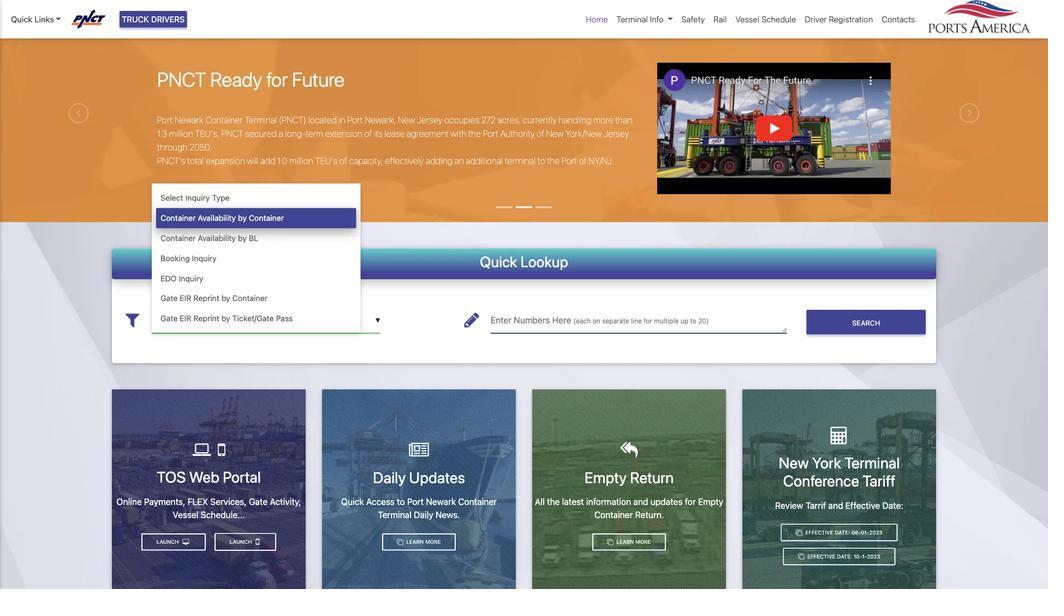 Task type: describe. For each thing, give the bounding box(es) containing it.
06-
[[852, 530, 862, 537]]

272
[[482, 115, 496, 125]]

empty inside all the latest information and updates for empty container return.
[[699, 498, 724, 508]]

learn more link for return
[[593, 534, 667, 552]]

ready
[[211, 68, 262, 91]]

home link
[[582, 9, 613, 30]]

availability for container
[[198, 214, 236, 223]]

10-
[[854, 554, 863, 561]]

learn for return
[[617, 540, 634, 546]]

teu's.
[[195, 129, 220, 139]]

pnct ready for future image
[[0, 4, 1049, 284]]

reprint for ticket/gate
[[194, 314, 220, 324]]

2023 for 01-
[[870, 530, 883, 537]]

1 vertical spatial jersey
[[604, 129, 629, 139]]

clone image for effective date: 06-01-2023
[[797, 531, 803, 537]]

0 vertical spatial the
[[469, 129, 481, 139]]

1-
[[863, 554, 868, 561]]

to inside "quick access to port newark container terminal daily news."
[[397, 498, 405, 508]]

driver
[[805, 14, 827, 24]]

than
[[616, 115, 633, 125]]

return.
[[636, 511, 664, 521]]

pnct's
[[157, 156, 186, 166]]

terminal inside "quick access to port newark container terminal daily news."
[[378, 511, 412, 521]]

container inside port newark container terminal (pnct) located in port newark, new jersey occupies 272 acres, currently handling more than 1.3 million teu's.                                 pnct secured a long-term extension of its lease agreement with the port authority of new york/new jersey through 2050. pnct's total expansion will add 1.0 million teu's of capacity,                                 effectively adding an additional terminal to the port of ny/nj.
[[206, 115, 243, 125]]

container inside all the latest information and updates for empty container return.
[[595, 511, 633, 521]]

safety link
[[678, 9, 710, 30]]

select inquiry type
[[161, 194, 230, 203]]

0 horizontal spatial pnct
[[157, 68, 206, 91]]

drivers
[[151, 14, 185, 24]]

additional
[[466, 156, 503, 166]]

multiple
[[655, 318, 679, 326]]

availability for bl
[[198, 234, 236, 243]]

up
[[681, 318, 689, 326]]

inquiry for select
[[185, 194, 210, 203]]

latest
[[563, 498, 584, 508]]

0 horizontal spatial jersey
[[417, 115, 443, 125]]

1 horizontal spatial million
[[290, 156, 313, 166]]

daily inside "quick access to port newark container terminal daily news."
[[414, 511, 434, 521]]

more for updates
[[426, 540, 441, 546]]

effective date: 06-01-2023
[[804, 530, 883, 537]]

booking inquiry
[[161, 254, 217, 263]]

review tarrif and effective date:
[[776, 501, 904, 512]]

all the latest information and updates for empty container return.
[[535, 498, 724, 521]]

long-
[[285, 129, 306, 139]]

for inside the enter numbers here (each on separate line for multiple up to 20)
[[644, 318, 653, 326]]

effectively
[[385, 156, 424, 166]]

2023 for 1-
[[868, 554, 881, 561]]

newark inside "quick access to port newark container terminal daily news."
[[426, 498, 456, 508]]

contacts
[[882, 14, 916, 24]]

its
[[374, 129, 383, 139]]

0 horizontal spatial daily
[[373, 469, 406, 487]]

driver registration link
[[801, 9, 878, 30]]

effective for effective date: 10-1-2023
[[808, 554, 836, 561]]

bl
[[249, 234, 258, 243]]

inquiry for edo
[[179, 274, 204, 283]]

edo inquiry
[[161, 274, 204, 283]]

lookup
[[521, 254, 569, 271]]

quick for quick access to port newark container terminal daily news.
[[341, 498, 364, 508]]

0 horizontal spatial for
[[267, 68, 288, 91]]

newark inside port newark container terminal (pnct) located in port newark, new jersey occupies 272 acres, currently handling more than 1.3 million teu's.                                 pnct secured a long-term extension of its lease agreement with the port authority of new york/new jersey through 2050. pnct's total expansion will add 1.0 million teu's of capacity,                                 effectively adding an additional terminal to the port of ny/nj.
[[175, 115, 204, 125]]

0 vertical spatial date:
[[883, 501, 904, 512]]

port up 1.3 in the top of the page
[[157, 115, 173, 125]]

portal
[[223, 469, 261, 487]]

by up container availability by bl
[[238, 214, 247, 223]]

date: for 01-
[[835, 530, 851, 537]]

clone image for daily
[[397, 540, 404, 546]]

flex
[[188, 497, 208, 508]]

new york terminal conference tariff
[[779, 455, 901, 491]]

and inside all the latest information and updates for empty container return.
[[634, 498, 649, 508]]

quick for quick links
[[11, 14, 32, 24]]

rail
[[714, 14, 727, 24]]

vessel schedule
[[736, 14, 797, 24]]

quick lookup
[[480, 254, 569, 271]]

learn more for return
[[616, 540, 651, 546]]

teu's
[[315, 156, 338, 166]]

port right in
[[348, 115, 363, 125]]

online
[[117, 497, 142, 508]]

more
[[594, 115, 614, 125]]

news.
[[436, 511, 460, 521]]

(pnct)
[[279, 115, 306, 125]]

effective date: 10-1-2023 link
[[784, 549, 896, 566]]

20)
[[699, 318, 709, 326]]

will
[[247, 156, 259, 166]]

port inside "quick access to port newark container terminal daily news."
[[407, 498, 424, 508]]

0 vertical spatial effective
[[846, 501, 881, 512]]

by left "bl"
[[238, 234, 247, 243]]

driver registration
[[805, 14, 874, 24]]

tarrif
[[806, 501, 827, 512]]

tos
[[157, 469, 186, 487]]

york/new
[[566, 129, 602, 139]]

2 launch link from the left
[[142, 534, 206, 552]]

gate for gate eir reprint by container
[[161, 294, 178, 304]]

1.3
[[157, 129, 167, 139]]

container inside "quick access to port newark container terminal daily news."
[[459, 498, 497, 508]]

booking
[[161, 254, 190, 263]]

container availability by bl
[[161, 234, 258, 243]]

(each
[[574, 318, 591, 326]]

learn more link for updates
[[382, 534, 456, 552]]

container down select at left
[[161, 214, 196, 223]]

quick links link
[[11, 13, 61, 25]]

daily updates
[[373, 469, 465, 487]]

empty return
[[585, 469, 674, 487]]

search button
[[807, 311, 927, 335]]

acres,
[[498, 115, 521, 125]]

port down 272
[[483, 129, 499, 139]]

add
[[261, 156, 275, 166]]

learn for updates
[[407, 540, 424, 546]]

all
[[535, 498, 545, 508]]

payments,
[[144, 497, 185, 508]]

quick for quick lookup
[[480, 254, 518, 271]]

online payments, flex services, gate activity, vessel schedule...
[[117, 497, 301, 521]]

terminal
[[505, 156, 536, 166]]

an
[[455, 156, 464, 166]]

edo
[[161, 274, 177, 283]]

of left ny/nj.
[[579, 156, 587, 166]]

handling
[[559, 115, 592, 125]]

activity,
[[270, 497, 301, 508]]



Task type: locate. For each thing, give the bounding box(es) containing it.
1 horizontal spatial newark
[[426, 498, 456, 508]]

inquiry down booking inquiry
[[179, 274, 204, 283]]

vessel schedule link
[[732, 9, 801, 30]]

0 vertical spatial inquiry
[[185, 194, 210, 203]]

review
[[776, 501, 804, 512]]

1 horizontal spatial empty
[[699, 498, 724, 508]]

2 learn more link from the left
[[593, 534, 667, 552]]

1 vertical spatial 2023
[[868, 554, 881, 561]]

new up lease
[[398, 115, 415, 125]]

0 vertical spatial quick
[[11, 14, 32, 24]]

1 clone image from the left
[[397, 540, 404, 546]]

effective down tarrif on the right bottom
[[806, 530, 834, 537]]

enter
[[491, 316, 512, 326]]

date: for 1-
[[838, 554, 853, 561]]

terminal info
[[617, 14, 664, 24]]

eir down "gate eir reprint by container"
[[180, 314, 191, 324]]

jersey down than
[[604, 129, 629, 139]]

01-
[[862, 530, 870, 537]]

learn down "quick access to port newark container terminal daily news."
[[407, 540, 424, 546]]

1 horizontal spatial daily
[[414, 511, 434, 521]]

home
[[586, 14, 608, 24]]

by down "gate eir reprint by container"
[[222, 314, 230, 324]]

tariff
[[863, 473, 896, 491]]

1 horizontal spatial vessel
[[736, 14, 760, 24]]

1 vertical spatial pnct
[[222, 129, 243, 139]]

container up the news.
[[459, 498, 497, 508]]

0 horizontal spatial learn more
[[405, 540, 441, 546]]

1 vertical spatial newark
[[426, 498, 456, 508]]

1 learn from the left
[[407, 540, 424, 546]]

pnct left ready
[[157, 68, 206, 91]]

search
[[853, 319, 881, 327]]

1 launch link from the left
[[215, 534, 276, 552]]

services,
[[210, 497, 247, 508]]

1 vertical spatial new
[[547, 129, 564, 139]]

clone image down review
[[797, 531, 803, 537]]

million right 1.0
[[290, 156, 313, 166]]

0 horizontal spatial new
[[398, 115, 415, 125]]

0 horizontal spatial and
[[634, 498, 649, 508]]

the
[[469, 129, 481, 139], [547, 156, 560, 166], [547, 498, 560, 508]]

port down york/new
[[562, 156, 577, 166]]

inquiry left type
[[185, 194, 210, 203]]

for right line
[[644, 318, 653, 326]]

vessel inside online payments, flex services, gate activity, vessel schedule...
[[173, 511, 199, 521]]

0 vertical spatial daily
[[373, 469, 406, 487]]

port down the daily updates
[[407, 498, 424, 508]]

1 horizontal spatial pnct
[[222, 129, 243, 139]]

for inside all the latest information and updates for empty container return.
[[685, 498, 696, 508]]

million up through
[[169, 129, 193, 139]]

capacity,
[[349, 156, 383, 166]]

for right updates
[[685, 498, 696, 508]]

currently
[[523, 115, 557, 125]]

empty right updates
[[699, 498, 724, 508]]

learn more for updates
[[405, 540, 441, 546]]

0 horizontal spatial newark
[[175, 115, 204, 125]]

2 learn more from the left
[[616, 540, 651, 546]]

terminal inside port newark container terminal (pnct) located in port newark, new jersey occupies 272 acres, currently handling more than 1.3 million teu's.                                 pnct secured a long-term extension of its lease agreement with the port authority of new york/new jersey through 2050. pnct's total expansion will add 1.0 million teu's of capacity,                                 effectively adding an additional terminal to the port of ny/nj.
[[245, 115, 277, 125]]

info
[[650, 14, 664, 24]]

clone image down all the latest information and updates for empty container return.
[[608, 540, 614, 546]]

effective up "01-"
[[846, 501, 881, 512]]

container up ticket/gate
[[233, 294, 268, 304]]

launch
[[230, 540, 254, 546], [157, 540, 180, 546]]

gate for gate eir reprint by ticket/gate pass
[[161, 314, 178, 324]]

clone image inside effective date: 10-1-2023 link
[[799, 555, 805, 561]]

1 vertical spatial date:
[[835, 530, 851, 537]]

occupies
[[445, 115, 480, 125]]

launch for mobile icon
[[230, 540, 254, 546]]

terminal inside new york terminal conference tariff
[[845, 455, 901, 473]]

reprint up the gate eir reprint by ticket/gate pass
[[194, 294, 220, 304]]

agreement
[[407, 129, 449, 139]]

clone image
[[397, 540, 404, 546], [608, 540, 614, 546]]

1 vertical spatial daily
[[414, 511, 434, 521]]

more down return.
[[636, 540, 651, 546]]

effective
[[846, 501, 881, 512], [806, 530, 834, 537], [808, 554, 836, 561]]

2 vertical spatial date:
[[838, 554, 853, 561]]

2 horizontal spatial to
[[691, 318, 697, 326]]

1 horizontal spatial quick
[[341, 498, 364, 508]]

pnct right teu's.
[[222, 129, 243, 139]]

1 vertical spatial for
[[644, 318, 653, 326]]

to
[[538, 156, 545, 166], [691, 318, 697, 326], [397, 498, 405, 508]]

to inside port newark container terminal (pnct) located in port newark, new jersey occupies 272 acres, currently handling more than 1.3 million teu's.                                 pnct secured a long-term extension of its lease agreement with the port authority of new york/new jersey through 2050. pnct's total expansion will add 1.0 million teu's of capacity,                                 effectively adding an additional terminal to the port of ny/nj.
[[538, 156, 545, 166]]

the right all
[[547, 498, 560, 508]]

2 vertical spatial inquiry
[[179, 274, 204, 283]]

0 horizontal spatial more
[[426, 540, 441, 546]]

learn more link
[[382, 534, 456, 552], [593, 534, 667, 552]]

here
[[553, 316, 572, 326]]

1 vertical spatial the
[[547, 156, 560, 166]]

return
[[631, 469, 674, 487]]

0 vertical spatial empty
[[585, 469, 627, 487]]

2 vertical spatial quick
[[341, 498, 364, 508]]

numbers
[[514, 316, 550, 326]]

eir for gate eir reprint by container
[[180, 294, 191, 304]]

1 vertical spatial effective
[[806, 530, 834, 537]]

newark up the news.
[[426, 498, 456, 508]]

launch link down payments,
[[142, 534, 206, 552]]

eir
[[180, 294, 191, 304], [180, 314, 191, 324]]

rail link
[[710, 9, 732, 30]]

2 vertical spatial for
[[685, 498, 696, 508]]

0 horizontal spatial quick
[[11, 14, 32, 24]]

updates
[[651, 498, 683, 508]]

more for return
[[636, 540, 651, 546]]

clone image for effective date: 10-1-2023
[[799, 555, 805, 561]]

2023 right 10-
[[868, 554, 881, 561]]

1 vertical spatial availability
[[198, 234, 236, 243]]

2 reprint from the top
[[194, 314, 220, 324]]

of left its
[[365, 129, 372, 139]]

inquiry
[[185, 194, 210, 203], [192, 254, 217, 263], [179, 274, 204, 283]]

reprint for container
[[194, 294, 220, 304]]

date: down tariff
[[883, 501, 904, 512]]

daily left the news.
[[414, 511, 434, 521]]

2050.
[[190, 142, 212, 153]]

terminal down access
[[378, 511, 412, 521]]

0 horizontal spatial launch link
[[142, 534, 206, 552]]

2023 right the 06-
[[870, 530, 883, 537]]

1 horizontal spatial to
[[538, 156, 545, 166]]

0 vertical spatial jersey
[[417, 115, 443, 125]]

learn more down return.
[[616, 540, 651, 546]]

0 horizontal spatial to
[[397, 498, 405, 508]]

jersey up agreement
[[417, 115, 443, 125]]

clone image left effective date: 10-1-2023
[[799, 555, 805, 561]]

pnct ready for future
[[157, 68, 345, 91]]

1 horizontal spatial launch
[[230, 540, 254, 546]]

extension
[[326, 129, 363, 139]]

1 horizontal spatial and
[[829, 501, 844, 512]]

effective down effective date: 06-01-2023 link
[[808, 554, 836, 561]]

availability down type
[[198, 214, 236, 223]]

1 horizontal spatial learn
[[617, 540, 634, 546]]

eir for gate eir reprint by ticket/gate pass
[[180, 314, 191, 324]]

links
[[35, 14, 54, 24]]

vessel
[[736, 14, 760, 24], [173, 511, 199, 521]]

0 vertical spatial eir
[[180, 294, 191, 304]]

quick left access
[[341, 498, 364, 508]]

effective date: 10-1-2023
[[807, 554, 881, 561]]

2 more from the left
[[636, 540, 651, 546]]

quick inside "quick access to port newark container terminal daily news."
[[341, 498, 364, 508]]

quick access to port newark container terminal daily news.
[[341, 498, 497, 521]]

to right terminal
[[538, 156, 545, 166]]

2 horizontal spatial new
[[779, 455, 809, 473]]

port
[[157, 115, 173, 125], [348, 115, 363, 125], [483, 129, 499, 139], [562, 156, 577, 166], [407, 498, 424, 508]]

0 vertical spatial gate
[[161, 294, 178, 304]]

truck
[[122, 14, 149, 24]]

learn more link down all the latest information and updates for empty container return.
[[593, 534, 667, 552]]

1 eir from the top
[[180, 294, 191, 304]]

1 vertical spatial eir
[[180, 314, 191, 324]]

clone image inside effective date: 06-01-2023 link
[[797, 531, 803, 537]]

more down the news.
[[426, 540, 441, 546]]

container down information
[[595, 511, 633, 521]]

terminal up secured
[[245, 115, 277, 125]]

daily up access
[[373, 469, 406, 487]]

1 learn more from the left
[[405, 540, 441, 546]]

to right up
[[691, 318, 697, 326]]

lease
[[385, 129, 405, 139]]

empty up information
[[585, 469, 627, 487]]

reprint down "gate eir reprint by container"
[[194, 314, 220, 324]]

inquiry for booking
[[192, 254, 217, 263]]

terminal
[[617, 14, 648, 24], [245, 115, 277, 125], [845, 455, 901, 473], [378, 511, 412, 521]]

0 horizontal spatial vessel
[[173, 511, 199, 521]]

1 reprint from the top
[[194, 294, 220, 304]]

1 horizontal spatial for
[[644, 318, 653, 326]]

updates
[[409, 469, 465, 487]]

pass
[[276, 314, 293, 324]]

eir down edo inquiry
[[180, 294, 191, 304]]

0 vertical spatial pnct
[[157, 68, 206, 91]]

the right terminal
[[547, 156, 560, 166]]

date: left 10-
[[838, 554, 853, 561]]

gate eir reprint by container
[[161, 294, 268, 304]]

1.0
[[277, 156, 288, 166]]

1 more from the left
[[426, 540, 441, 546]]

quick left "lookup"
[[480, 254, 518, 271]]

inquiry down container availability by bl
[[192, 254, 217, 263]]

1 vertical spatial to
[[691, 318, 697, 326]]

1 horizontal spatial launch link
[[215, 534, 276, 552]]

alert
[[0, 0, 1049, 4]]

launch left mobile icon
[[230, 540, 254, 546]]

clone image for empty
[[608, 540, 614, 546]]

0 horizontal spatial learn
[[407, 540, 424, 546]]

mobile image
[[256, 539, 260, 547]]

0 vertical spatial for
[[267, 68, 288, 91]]

for right ready
[[267, 68, 288, 91]]

vessel down flex
[[173, 511, 199, 521]]

effective for effective date: 06-01-2023
[[806, 530, 834, 537]]

information
[[587, 498, 632, 508]]

and up return.
[[634, 498, 649, 508]]

1 horizontal spatial learn more
[[616, 540, 651, 546]]

in
[[339, 115, 346, 125]]

container up "bl"
[[249, 214, 284, 223]]

1 horizontal spatial learn more link
[[593, 534, 667, 552]]

2023
[[870, 530, 883, 537], [868, 554, 881, 561]]

jersey
[[417, 115, 443, 125], [604, 129, 629, 139]]

pnct inside port newark container terminal (pnct) located in port newark, new jersey occupies 272 acres, currently handling more than 1.3 million teu's.                                 pnct secured a long-term extension of its lease agreement with the port authority of new york/new jersey through 2050. pnct's total expansion will add 1.0 million teu's of capacity,                                 effectively adding an additional terminal to the port of ny/nj.
[[222, 129, 243, 139]]

tos web portal
[[157, 469, 261, 487]]

0 vertical spatial reprint
[[194, 294, 220, 304]]

1 vertical spatial inquiry
[[192, 254, 217, 263]]

▼
[[376, 317, 381, 325]]

new left york
[[779, 455, 809, 473]]

york
[[813, 455, 842, 473]]

type
[[212, 194, 230, 203]]

truck drivers
[[122, 14, 185, 24]]

None text field
[[152, 307, 381, 334], [491, 307, 788, 334], [152, 307, 381, 334], [491, 307, 788, 334]]

authority
[[501, 129, 535, 139]]

0 horizontal spatial launch
[[157, 540, 180, 546]]

0 horizontal spatial million
[[169, 129, 193, 139]]

0 vertical spatial million
[[169, 129, 193, 139]]

2 clone image from the left
[[608, 540, 614, 546]]

total
[[188, 156, 204, 166]]

by
[[238, 214, 247, 223], [238, 234, 247, 243], [222, 294, 230, 304], [222, 314, 230, 324]]

1 vertical spatial vessel
[[173, 511, 199, 521]]

adding
[[426, 156, 453, 166]]

new inside new york terminal conference tariff
[[779, 455, 809, 473]]

of right 'teu's'
[[340, 156, 347, 166]]

2 vertical spatial gate
[[249, 497, 268, 508]]

terminal up tariff
[[845, 455, 901, 473]]

to inside the enter numbers here (each on separate line for multiple up to 20)
[[691, 318, 697, 326]]

gate inside online payments, flex services, gate activity, vessel schedule...
[[249, 497, 268, 508]]

container up teu's.
[[206, 115, 243, 125]]

1 learn more link from the left
[[382, 534, 456, 552]]

0 horizontal spatial empty
[[585, 469, 627, 487]]

clone image
[[797, 531, 803, 537], [799, 555, 805, 561]]

ny/nj.
[[589, 156, 614, 166]]

vessel inside vessel schedule link
[[736, 14, 760, 24]]

container up booking
[[161, 234, 196, 243]]

launch for desktop icon
[[157, 540, 180, 546]]

located
[[308, 115, 337, 125]]

enter numbers here (each on separate line for multiple up to 20)
[[491, 316, 709, 326]]

1 horizontal spatial jersey
[[604, 129, 629, 139]]

0 horizontal spatial clone image
[[397, 540, 404, 546]]

availability down container availability by container
[[198, 234, 236, 243]]

launch link down schedule...
[[215, 534, 276, 552]]

2 vertical spatial new
[[779, 455, 809, 473]]

2 horizontal spatial quick
[[480, 254, 518, 271]]

1 vertical spatial quick
[[480, 254, 518, 271]]

with
[[451, 129, 467, 139]]

learn more link down "quick access to port newark container terminal daily news."
[[382, 534, 456, 552]]

to right access
[[397, 498, 405, 508]]

and right tarrif on the right bottom
[[829, 501, 844, 512]]

the inside all the latest information and updates for empty container return.
[[547, 498, 560, 508]]

2 vertical spatial effective
[[808, 554, 836, 561]]

1 horizontal spatial clone image
[[608, 540, 614, 546]]

2 eir from the top
[[180, 314, 191, 324]]

1 vertical spatial empty
[[699, 498, 724, 508]]

0 horizontal spatial learn more link
[[382, 534, 456, 552]]

schedule...
[[201, 511, 245, 521]]

1 horizontal spatial new
[[547, 129, 564, 139]]

1 vertical spatial reprint
[[194, 314, 220, 324]]

quick left links
[[11, 14, 32, 24]]

of down "currently"
[[537, 129, 545, 139]]

1 horizontal spatial more
[[636, 540, 651, 546]]

0 vertical spatial clone image
[[797, 531, 803, 537]]

the right with
[[469, 129, 481, 139]]

2 vertical spatial to
[[397, 498, 405, 508]]

2 learn from the left
[[617, 540, 634, 546]]

container
[[206, 115, 243, 125], [161, 214, 196, 223], [249, 214, 284, 223], [161, 234, 196, 243], [233, 294, 268, 304], [459, 498, 497, 508], [595, 511, 633, 521]]

date: inside effective date: 10-1-2023 link
[[838, 554, 853, 561]]

terminal left the info
[[617, 14, 648, 24]]

contacts link
[[878, 9, 920, 30]]

1 availability from the top
[[198, 214, 236, 223]]

effective date: 06-01-2023 link
[[782, 525, 898, 543]]

0 vertical spatial 2023
[[870, 530, 883, 537]]

secured
[[245, 129, 277, 139]]

million
[[169, 129, 193, 139], [290, 156, 313, 166]]

2 vertical spatial the
[[547, 498, 560, 508]]

newark up teu's.
[[175, 115, 204, 125]]

desktop image
[[183, 540, 189, 546]]

0 vertical spatial new
[[398, 115, 415, 125]]

by up the gate eir reprint by ticket/gate pass
[[222, 294, 230, 304]]

vessel right rail link
[[736, 14, 760, 24]]

launch left desktop icon
[[157, 540, 180, 546]]

date: left the 06-
[[835, 530, 851, 537]]

learn more down "quick access to port newark container terminal daily news."
[[405, 540, 441, 546]]

date: inside effective date: 06-01-2023 link
[[835, 530, 851, 537]]

2 availability from the top
[[198, 234, 236, 243]]

0 vertical spatial vessel
[[736, 14, 760, 24]]

0 vertical spatial availability
[[198, 214, 236, 223]]

2 horizontal spatial for
[[685, 498, 696, 508]]

1 vertical spatial million
[[290, 156, 313, 166]]

future
[[292, 68, 345, 91]]

1 vertical spatial clone image
[[799, 555, 805, 561]]

of
[[365, 129, 372, 139], [537, 129, 545, 139], [340, 156, 347, 166], [579, 156, 587, 166]]

1 vertical spatial gate
[[161, 314, 178, 324]]

schedule
[[762, 14, 797, 24]]

new down "currently"
[[547, 129, 564, 139]]

learn down all the latest information and updates for empty container return.
[[617, 540, 634, 546]]

clone image down "quick access to port newark container terminal daily news."
[[397, 540, 404, 546]]

0 vertical spatial newark
[[175, 115, 204, 125]]

through
[[157, 142, 188, 153]]

0 vertical spatial to
[[538, 156, 545, 166]]



Task type: vqa. For each thing, say whether or not it's contained in the screenshot.
the NY/NJ.
yes



